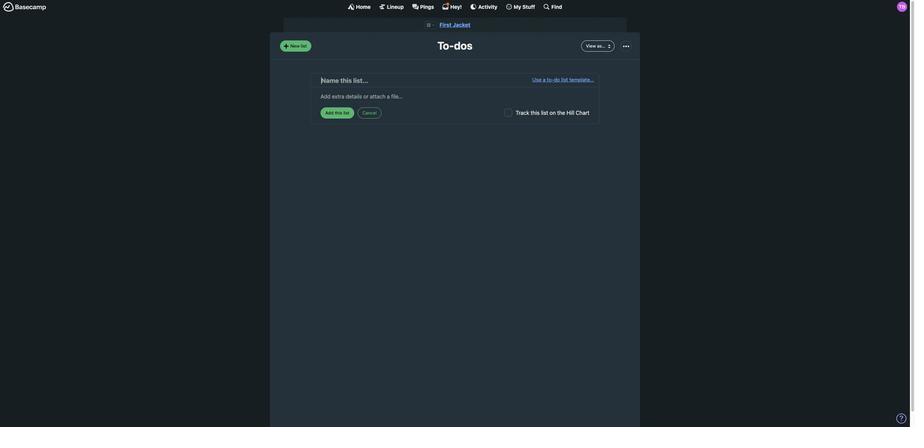 Task type: describe. For each thing, give the bounding box(es) containing it.
main element
[[0, 0, 910, 13]]

Name this list… text field
[[321, 76, 532, 86]]

the
[[557, 110, 565, 116]]

hey!
[[450, 4, 462, 10]]

to-dos
[[437, 39, 473, 52]]

use a to-do list template...
[[532, 77, 594, 83]]

switch accounts image
[[3, 2, 46, 12]]

stuff
[[522, 4, 535, 10]]

first
[[440, 22, 451, 28]]

activity
[[478, 4, 497, 10]]

cancel button
[[358, 108, 381, 119]]

this
[[531, 110, 540, 116]]

1 horizontal spatial list
[[541, 110, 548, 116]]

pings
[[420, 4, 434, 10]]

my stuff button
[[506, 3, 535, 10]]

lineup
[[387, 4, 404, 10]]

track
[[516, 110, 529, 116]]

pings button
[[412, 3, 434, 10]]

track this list on the hill chart
[[516, 110, 589, 116]]

find
[[551, 4, 562, 10]]

use
[[532, 77, 541, 83]]

tyler black image
[[897, 2, 907, 12]]

jacket
[[453, 22, 470, 28]]

activity link
[[470, 3, 497, 10]]

new
[[290, 43, 300, 49]]



Task type: locate. For each thing, give the bounding box(es) containing it.
on
[[550, 110, 556, 116]]

view as… button
[[581, 41, 615, 52]]

dos
[[454, 39, 473, 52]]

new list
[[290, 43, 307, 49]]

my stuff
[[514, 4, 535, 10]]

0 vertical spatial list
[[301, 43, 307, 49]]

first jacket link
[[440, 22, 470, 28]]

home link
[[348, 3, 371, 10]]

lineup link
[[379, 3, 404, 10]]

list left the on
[[541, 110, 548, 116]]

to-
[[437, 39, 454, 52]]

do
[[554, 77, 560, 83]]

list right do
[[561, 77, 568, 83]]

find button
[[543, 3, 562, 10]]

new list link
[[280, 41, 312, 52]]

to-
[[547, 77, 554, 83]]

2 horizontal spatial list
[[561, 77, 568, 83]]

home
[[356, 4, 371, 10]]

first jacket
[[440, 22, 470, 28]]

None submit
[[321, 108, 354, 119]]

None text field
[[321, 91, 589, 101]]

view as…
[[586, 43, 605, 49]]

hill chart
[[567, 110, 589, 116]]

use a to-do list template... link
[[532, 76, 594, 86]]

template...
[[569, 77, 594, 83]]

list right new
[[301, 43, 307, 49]]

0 horizontal spatial list
[[301, 43, 307, 49]]

my
[[514, 4, 521, 10]]

1 vertical spatial list
[[561, 77, 568, 83]]

list
[[301, 43, 307, 49], [561, 77, 568, 83], [541, 110, 548, 116]]

2 vertical spatial list
[[541, 110, 548, 116]]

view
[[586, 43, 596, 49]]

as…
[[597, 43, 605, 49]]

a
[[543, 77, 546, 83]]

hey! button
[[442, 2, 462, 10]]

cancel
[[362, 110, 377, 116]]



Task type: vqa. For each thing, say whether or not it's contained in the screenshot.
the Movie break with the team
no



